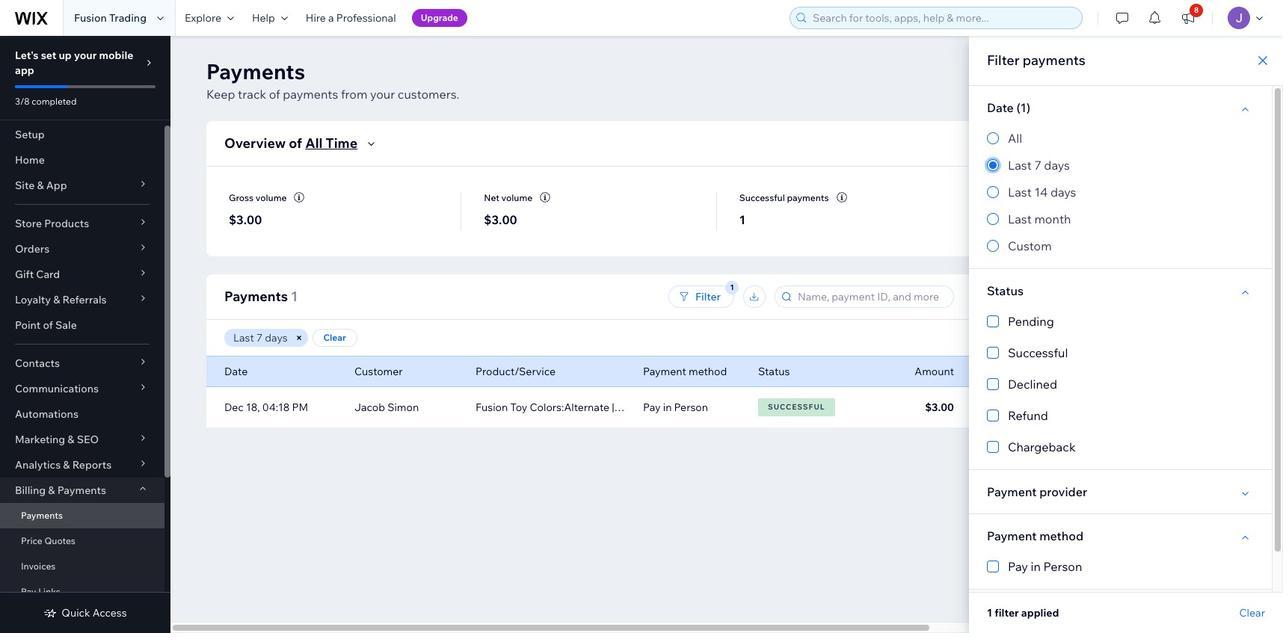 Task type: locate. For each thing, give the bounding box(es) containing it.
in right the text
[[663, 401, 672, 415]]

2 horizontal spatial 1
[[988, 607, 993, 620]]

2 horizontal spatial of
[[289, 135, 302, 152]]

0 horizontal spatial $3.00
[[229, 213, 262, 228]]

your right up
[[74, 49, 97, 62]]

all left time on the left
[[305, 135, 323, 152]]

let's set up your mobile app
[[15, 49, 133, 77]]

person right the text
[[675, 401, 709, 415]]

1 horizontal spatial volume
[[502, 192, 533, 203]]

person inside option
[[1044, 560, 1083, 575]]

last 7 days down payments 1 on the top left
[[233, 331, 288, 345]]

access
[[93, 607, 127, 620]]

1 horizontal spatial of
[[269, 87, 280, 102]]

point of sale link
[[0, 313, 165, 338]]

$3.00 down net volume
[[484, 213, 518, 228]]

0 horizontal spatial |
[[612, 401, 615, 415]]

2 horizontal spatial $3.00
[[926, 401, 955, 415]]

1 horizontal spatial clear
[[1240, 607, 1266, 620]]

all time
[[305, 135, 358, 152]]

filter
[[995, 607, 1020, 620]]

pay right the text
[[643, 401, 661, 415]]

filter for filter payments
[[988, 52, 1020, 69]]

2 vertical spatial of
[[43, 319, 53, 332]]

1 vertical spatial pay in person
[[1009, 560, 1083, 575]]

1 horizontal spatial all
[[1009, 131, 1023, 146]]

days up last 14 days
[[1045, 158, 1071, 173]]

pay in person up applied
[[1009, 560, 1083, 575]]

site
[[15, 179, 35, 192]]

billing & payments
[[15, 484, 106, 498]]

Pay in Person checkbox
[[988, 558, 1255, 576]]

of left sale
[[43, 319, 53, 332]]

& for analytics
[[63, 459, 70, 472]]

loyalty & referrals
[[15, 293, 107, 307]]

7 up "14"
[[1035, 158, 1042, 173]]

1 horizontal spatial status
[[988, 284, 1024, 299]]

1 horizontal spatial your
[[370, 87, 395, 102]]

0 horizontal spatial of
[[43, 319, 53, 332]]

method up another
[[689, 365, 727, 379]]

provider
[[1040, 485, 1088, 500]]

Declined checkbox
[[988, 376, 1255, 394]]

payments for successful payments
[[788, 192, 829, 203]]

0 vertical spatial status
[[988, 284, 1024, 299]]

1 horizontal spatial payments
[[788, 192, 829, 203]]

0 vertical spatial in
[[663, 401, 672, 415]]

professional
[[337, 11, 396, 25]]

payment method
[[643, 365, 727, 379], [988, 529, 1084, 544]]

last 7 days
[[1009, 158, 1071, 173], [233, 331, 288, 345]]

1 vertical spatial in
[[1031, 560, 1041, 575]]

1 horizontal spatial pay
[[643, 401, 661, 415]]

1 vertical spatial fusion
[[476, 401, 508, 415]]

pay in person right the text
[[643, 401, 709, 415]]

0 vertical spatial days
[[1045, 158, 1071, 173]]

1 vertical spatial person
[[1044, 560, 1083, 575]]

1 vertical spatial successful
[[1009, 346, 1069, 361]]

& right 'loyalty'
[[53, 293, 60, 307]]

2 horizontal spatial payments
[[1023, 52, 1086, 69]]

14
[[1035, 185, 1048, 200]]

site & app
[[15, 179, 67, 192]]

1 horizontal spatial method
[[1040, 529, 1084, 544]]

all time button
[[305, 135, 380, 153]]

of
[[269, 87, 280, 102], [289, 135, 302, 152], [43, 319, 53, 332]]

1 vertical spatial clear
[[1240, 607, 1266, 620]]

setup
[[15, 128, 45, 141]]

declined
[[1009, 377, 1058, 392]]

filter for filter
[[696, 290, 721, 304]]

| left the text
[[612, 401, 615, 415]]

keep
[[207, 87, 235, 102]]

0 horizontal spatial payments
[[283, 87, 338, 102]]

0 vertical spatial payments
[[1023, 52, 1086, 69]]

1 vertical spatial payment method
[[988, 529, 1084, 544]]

& left reports
[[63, 459, 70, 472]]

| left another
[[700, 401, 703, 415]]

completed
[[32, 96, 77, 107]]

days
[[1045, 158, 1071, 173], [1051, 185, 1077, 200], [265, 331, 288, 345]]

site & app button
[[0, 173, 165, 198]]

orders
[[15, 242, 50, 256]]

payment method up field???:yes
[[643, 365, 727, 379]]

1 vertical spatial pay
[[1009, 560, 1029, 575]]

0 horizontal spatial person
[[675, 401, 709, 415]]

fusion left trading
[[74, 11, 107, 25]]

0 vertical spatial your
[[74, 49, 97, 62]]

your right from
[[370, 87, 395, 102]]

of inside 'sidebar' element
[[43, 319, 53, 332]]

2 vertical spatial 1
[[988, 607, 993, 620]]

field:
[[747, 401, 772, 415]]

1 vertical spatial method
[[1040, 529, 1084, 544]]

help
[[252, 11, 275, 25]]

date for date
[[224, 365, 248, 379]]

payment down payment provider
[[988, 529, 1037, 544]]

store products button
[[0, 211, 165, 236]]

pay in person
[[643, 401, 709, 415], [1009, 560, 1083, 575]]

& inside popup button
[[68, 433, 74, 447]]

0 horizontal spatial pay in person
[[643, 401, 709, 415]]

pay left links
[[21, 587, 36, 598]]

0 horizontal spatial date
[[224, 365, 248, 379]]

overview of
[[224, 135, 302, 152]]

method
[[689, 365, 727, 379], [1040, 529, 1084, 544]]

& for billing
[[48, 484, 55, 498]]

0 horizontal spatial all
[[305, 135, 323, 152]]

gift card button
[[0, 262, 165, 287]]

1 horizontal spatial clear button
[[1240, 607, 1266, 620]]

0 vertical spatial person
[[675, 401, 709, 415]]

pay up 1 filter applied
[[1009, 560, 1029, 575]]

0 horizontal spatial status
[[759, 365, 790, 379]]

of inside payments keep track of payments from your customers.
[[269, 87, 280, 102]]

0 horizontal spatial 7
[[257, 331, 263, 345]]

app
[[15, 64, 34, 77]]

1 horizontal spatial date
[[988, 100, 1015, 115]]

person up applied
[[1044, 560, 1083, 575]]

1 horizontal spatial 7
[[1035, 158, 1042, 173]]

1 horizontal spatial last 7 days
[[1009, 158, 1071, 173]]

last up the custom
[[1009, 212, 1032, 227]]

in up applied
[[1031, 560, 1041, 575]]

of right track
[[269, 87, 280, 102]]

loyalty
[[15, 293, 51, 307]]

2 horizontal spatial pay
[[1009, 560, 1029, 575]]

1 horizontal spatial fusion
[[476, 401, 508, 415]]

volume right gross
[[256, 192, 287, 203]]

set
[[41, 49, 56, 62]]

0 vertical spatial clear
[[324, 332, 346, 343]]

products
[[44, 217, 89, 230]]

1 volume from the left
[[256, 192, 287, 203]]

communications button
[[0, 376, 165, 402]]

of left the all time
[[289, 135, 302, 152]]

all down date (1) at the right of the page
[[1009, 131, 1023, 146]]

$3.00 down gross
[[229, 213, 262, 228]]

1 for 1
[[740, 213, 746, 228]]

days down payments 1 on the top left
[[265, 331, 288, 345]]

0 vertical spatial of
[[269, 87, 280, 102]]

|
[[612, 401, 615, 415], [700, 401, 703, 415]]

1 vertical spatial your
[[370, 87, 395, 102]]

trading
[[109, 11, 147, 25]]

fusion toy colors:alternate | text field???:yes | another field:
[[476, 401, 772, 415]]

3/8
[[15, 96, 30, 107]]

contacts
[[15, 357, 60, 370]]

1 horizontal spatial $3.00
[[484, 213, 518, 228]]

1 horizontal spatial pay in person
[[1009, 560, 1083, 575]]

1 horizontal spatial in
[[1031, 560, 1041, 575]]

days right "14"
[[1051, 185, 1077, 200]]

2 volume from the left
[[502, 192, 533, 203]]

& right site
[[37, 179, 44, 192]]

1 vertical spatial date
[[224, 365, 248, 379]]

0 vertical spatial method
[[689, 365, 727, 379]]

app
[[46, 179, 67, 192]]

help button
[[243, 0, 297, 36]]

pay links link
[[0, 580, 165, 605]]

$3.00 for gross
[[229, 213, 262, 228]]

2 vertical spatial payments
[[788, 192, 829, 203]]

0 horizontal spatial payment method
[[643, 365, 727, 379]]

fusion
[[74, 11, 107, 25], [476, 401, 508, 415]]

successful inside checkbox
[[1009, 346, 1069, 361]]

payments for payments keep track of payments from your customers.
[[207, 58, 305, 85]]

fusion for fusion toy colors:alternate | text field???:yes | another field:
[[476, 401, 508, 415]]

setup link
[[0, 122, 165, 147]]

1 horizontal spatial |
[[700, 401, 703, 415]]

all inside 'button'
[[305, 135, 323, 152]]

successful
[[740, 192, 785, 203], [1009, 346, 1069, 361], [768, 403, 826, 412]]

1 vertical spatial filter
[[696, 290, 721, 304]]

volume for gross volume
[[256, 192, 287, 203]]

0 horizontal spatial filter
[[696, 290, 721, 304]]

explore
[[185, 11, 221, 25]]

& inside dropdown button
[[63, 459, 70, 472]]

links
[[38, 587, 60, 598]]

Successful checkbox
[[988, 344, 1255, 362]]

seo
[[77, 433, 99, 447]]

hire a professional
[[306, 11, 396, 25]]

& right billing
[[48, 484, 55, 498]]

gift card
[[15, 268, 60, 281]]

0 vertical spatial date
[[988, 100, 1015, 115]]

1 vertical spatial of
[[289, 135, 302, 152]]

1 vertical spatial 1
[[291, 288, 298, 305]]

0 horizontal spatial fusion
[[74, 11, 107, 25]]

0 horizontal spatial clear button
[[312, 329, 357, 347]]

customer
[[355, 365, 403, 379]]

2 vertical spatial days
[[265, 331, 288, 345]]

1 horizontal spatial person
[[1044, 560, 1083, 575]]

0 vertical spatial fusion
[[74, 11, 107, 25]]

fusion for fusion trading
[[74, 11, 107, 25]]

date left (1)
[[988, 100, 1015, 115]]

automations link
[[0, 402, 165, 427]]

8
[[1195, 5, 1200, 15]]

invoices link
[[0, 554, 165, 580]]

person
[[675, 401, 709, 415], [1044, 560, 1083, 575]]

0 horizontal spatial 1
[[291, 288, 298, 305]]

last up last 14 days
[[1009, 158, 1032, 173]]

chargeback
[[1009, 440, 1076, 455]]

filter payments
[[988, 52, 1086, 69]]

date up dec
[[224, 365, 248, 379]]

product/service
[[476, 365, 556, 379]]

2 vertical spatial pay
[[21, 587, 36, 598]]

jacob simon
[[355, 401, 419, 415]]

0 vertical spatial last 7 days
[[1009, 158, 1071, 173]]

last month
[[1009, 212, 1072, 227]]

1 vertical spatial payments
[[283, 87, 338, 102]]

1 horizontal spatial filter
[[988, 52, 1020, 69]]

$3.00 down amount
[[926, 401, 955, 415]]

$3.00 for net
[[484, 213, 518, 228]]

option group
[[988, 129, 1255, 255]]

0 vertical spatial payment method
[[643, 365, 727, 379]]

0 horizontal spatial volume
[[256, 192, 287, 203]]

Search for tools, apps, help & more... field
[[809, 7, 1078, 28]]

& inside dropdown button
[[53, 293, 60, 307]]

1 vertical spatial last 7 days
[[233, 331, 288, 345]]

& left seo
[[68, 433, 74, 447]]

0 horizontal spatial pay
[[21, 587, 36, 598]]

0 vertical spatial 1
[[740, 213, 746, 228]]

payments inside payments keep track of payments from your customers.
[[207, 58, 305, 85]]

clear
[[324, 332, 346, 343], [1240, 607, 1266, 620]]

filter button
[[669, 286, 735, 308]]

status up field:
[[759, 365, 790, 379]]

payment left provider
[[988, 485, 1037, 500]]

pay inside option
[[1009, 560, 1029, 575]]

another
[[705, 401, 745, 415]]

last 7 days up "14"
[[1009, 158, 1071, 173]]

clear button
[[312, 329, 357, 347], [1240, 607, 1266, 620]]

payment up field???:yes
[[643, 365, 687, 379]]

1 horizontal spatial payment method
[[988, 529, 1084, 544]]

payment method down payment provider
[[988, 529, 1084, 544]]

all for all
[[1009, 131, 1023, 146]]

volume right net
[[502, 192, 533, 203]]

fusion left 'toy'
[[476, 401, 508, 415]]

7 down payments 1 on the top left
[[257, 331, 263, 345]]

0 vertical spatial filter
[[988, 52, 1020, 69]]

1 horizontal spatial 1
[[740, 213, 746, 228]]

1 vertical spatial status
[[759, 365, 790, 379]]

&
[[37, 179, 44, 192], [53, 293, 60, 307], [68, 433, 74, 447], [63, 459, 70, 472], [48, 484, 55, 498]]

1 vertical spatial days
[[1051, 185, 1077, 200]]

0 horizontal spatial your
[[74, 49, 97, 62]]

date
[[988, 100, 1015, 115], [224, 365, 248, 379]]

filter inside button
[[696, 290, 721, 304]]

method down provider
[[1040, 529, 1084, 544]]

$3.00
[[229, 213, 262, 228], [484, 213, 518, 228], [926, 401, 955, 415]]

status up pending
[[988, 284, 1024, 299]]

analytics & reports button
[[0, 453, 165, 478]]

price
[[21, 536, 42, 547]]

of for overview of
[[289, 135, 302, 152]]

pay inside 'sidebar' element
[[21, 587, 36, 598]]



Task type: vqa. For each thing, say whether or not it's contained in the screenshot.
the middle "payments"
yes



Task type: describe. For each thing, give the bounding box(es) containing it.
0 horizontal spatial method
[[689, 365, 727, 379]]

payments inside payments keep track of payments from your customers.
[[283, 87, 338, 102]]

8 button
[[1172, 0, 1205, 36]]

04:18
[[262, 401, 290, 415]]

communications
[[15, 382, 99, 396]]

price quotes link
[[0, 529, 165, 554]]

customers.
[[398, 87, 460, 102]]

overview
[[224, 135, 286, 152]]

hire
[[306, 11, 326, 25]]

net
[[484, 192, 500, 203]]

in inside "pay in person" option
[[1031, 560, 1041, 575]]

18,
[[246, 401, 260, 415]]

pay links
[[21, 587, 60, 598]]

2 | from the left
[[700, 401, 703, 415]]

gift
[[15, 268, 34, 281]]

0 horizontal spatial last 7 days
[[233, 331, 288, 345]]

option group containing all
[[988, 129, 1255, 255]]

track
[[238, 87, 266, 102]]

referrals
[[62, 293, 107, 307]]

payments inside dropdown button
[[57, 484, 106, 498]]

your inside let's set up your mobile app
[[74, 49, 97, 62]]

1 vertical spatial payment
[[988, 485, 1037, 500]]

1 filter applied
[[988, 607, 1060, 620]]

0 vertical spatial pay in person
[[643, 401, 709, 415]]

analytics & reports
[[15, 459, 112, 472]]

contacts button
[[0, 351, 165, 376]]

dec 18, 04:18 pm
[[224, 401, 308, 415]]

payments link
[[0, 504, 165, 529]]

from
[[341, 87, 368, 102]]

last left "14"
[[1009, 185, 1032, 200]]

payments for payments
[[21, 510, 63, 522]]

hire a professional link
[[297, 0, 405, 36]]

pm
[[292, 401, 308, 415]]

payments for payments 1
[[224, 288, 288, 305]]

1 | from the left
[[612, 401, 615, 415]]

all for all time
[[305, 135, 323, 152]]

marketing & seo button
[[0, 427, 165, 453]]

3/8 completed
[[15, 96, 77, 107]]

amount
[[915, 365, 955, 379]]

home
[[15, 153, 45, 167]]

let's
[[15, 49, 39, 62]]

0 horizontal spatial clear
[[324, 332, 346, 343]]

Chargeback checkbox
[[988, 438, 1255, 456]]

billing
[[15, 484, 46, 498]]

date (1)
[[988, 100, 1031, 115]]

time
[[326, 135, 358, 152]]

date for date (1)
[[988, 100, 1015, 115]]

of for point of sale
[[43, 319, 53, 332]]

dec
[[224, 401, 244, 415]]

point
[[15, 319, 41, 332]]

0 vertical spatial pay
[[643, 401, 661, 415]]

quotes
[[44, 536, 75, 547]]

1 vertical spatial 7
[[257, 331, 263, 345]]

custom
[[1009, 239, 1052, 254]]

orders button
[[0, 236, 165, 262]]

0 vertical spatial payment
[[643, 365, 687, 379]]

quick access button
[[44, 607, 127, 620]]

invoices
[[21, 561, 56, 572]]

2 vertical spatial payment
[[988, 529, 1037, 544]]

point of sale
[[15, 319, 77, 332]]

reports
[[72, 459, 112, 472]]

billing & payments button
[[0, 478, 165, 504]]

mobile
[[99, 49, 133, 62]]

& for marketing
[[68, 433, 74, 447]]

& for loyalty
[[53, 293, 60, 307]]

your inside payments keep track of payments from your customers.
[[370, 87, 395, 102]]

0 vertical spatial 7
[[1035, 158, 1042, 173]]

loyalty & referrals button
[[0, 287, 165, 313]]

quick access
[[62, 607, 127, 620]]

gross
[[229, 192, 254, 203]]

sale
[[55, 319, 77, 332]]

0 horizontal spatial in
[[663, 401, 672, 415]]

Refund checkbox
[[988, 407, 1255, 425]]

automations
[[15, 408, 79, 421]]

successful payments
[[740, 192, 829, 203]]

quick
[[62, 607, 90, 620]]

gross volume
[[229, 192, 287, 203]]

card
[[36, 268, 60, 281]]

Name, payment ID, and more field
[[794, 287, 949, 308]]

pending
[[1009, 314, 1055, 329]]

store
[[15, 217, 42, 230]]

analytics
[[15, 459, 61, 472]]

last 14 days
[[1009, 185, 1077, 200]]

(1)
[[1017, 100, 1031, 115]]

0 vertical spatial successful
[[740, 192, 785, 203]]

marketing & seo
[[15, 433, 99, 447]]

1 vertical spatial clear button
[[1240, 607, 1266, 620]]

month
[[1035, 212, 1072, 227]]

store products
[[15, 217, 89, 230]]

payments for filter payments
[[1023, 52, 1086, 69]]

upgrade button
[[412, 9, 468, 27]]

Pending checkbox
[[988, 313, 1255, 331]]

a
[[329, 11, 334, 25]]

home link
[[0, 147, 165, 173]]

net volume
[[484, 192, 533, 203]]

jacob
[[355, 401, 385, 415]]

marketing
[[15, 433, 65, 447]]

colors:alternate
[[530, 401, 610, 415]]

up
[[59, 49, 72, 62]]

1 for 1 filter applied
[[988, 607, 993, 620]]

fusion trading
[[74, 11, 147, 25]]

last down payments 1 on the top left
[[233, 331, 254, 345]]

2 vertical spatial successful
[[768, 403, 826, 412]]

payment provider
[[988, 485, 1088, 500]]

refund
[[1009, 409, 1049, 423]]

volume for net volume
[[502, 192, 533, 203]]

sidebar element
[[0, 36, 171, 634]]

pay in person inside option
[[1009, 560, 1083, 575]]

& for site
[[37, 179, 44, 192]]

0 vertical spatial clear button
[[312, 329, 357, 347]]

simon
[[388, 401, 419, 415]]

payments keep track of payments from your customers.
[[207, 58, 460, 102]]



